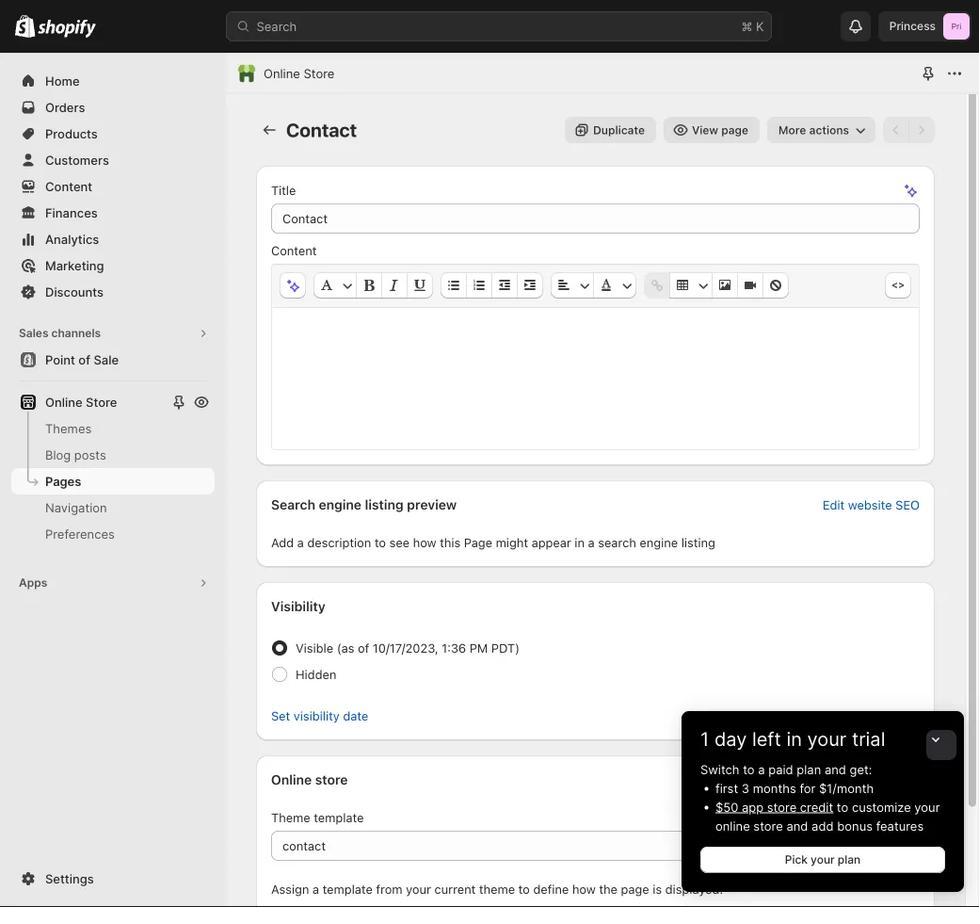 Task type: describe. For each thing, give the bounding box(es) containing it.
preferences link
[[11, 521, 215, 547]]

1
[[701, 728, 710, 751]]

home
[[45, 73, 80, 88]]

customize
[[852, 800, 912, 814]]

0 horizontal spatial online
[[45, 395, 83, 409]]

0 horizontal spatial to
[[743, 762, 755, 777]]

months
[[753, 781, 797, 795]]

0 vertical spatial online
[[264, 66, 300, 81]]

0 vertical spatial online store link
[[264, 64, 335, 83]]

settings
[[45, 871, 94, 886]]

sales channels button
[[11, 320, 215, 347]]

⌘
[[742, 19, 753, 33]]

apps button
[[11, 570, 215, 596]]

a
[[759, 762, 765, 777]]

shopify image
[[15, 15, 35, 37]]

orders
[[45, 100, 85, 114]]

day
[[715, 728, 747, 751]]

pick your plan
[[785, 853, 861, 867]]

discounts link
[[11, 279, 215, 305]]

for
[[800, 781, 816, 795]]

sale
[[94, 352, 119, 367]]

0 vertical spatial plan
[[797, 762, 822, 777]]

⌘ k
[[742, 19, 764, 33]]

blog
[[45, 447, 71, 462]]

add
[[812, 819, 834, 833]]

content link
[[11, 173, 215, 200]]

point of sale link
[[11, 347, 215, 373]]

in
[[787, 728, 802, 751]]

your inside pick your plan 'link'
[[811, 853, 835, 867]]

your inside the 1 day left in your trial dropdown button
[[808, 728, 847, 751]]

navigation
[[45, 500, 107, 515]]

to inside to customize your online store and add bonus features
[[837, 800, 849, 814]]

first 3 months for $1/month
[[716, 781, 874, 795]]

store inside to customize your online store and add bonus features
[[754, 819, 784, 833]]

themes
[[45, 421, 92, 436]]

customers link
[[11, 147, 215, 173]]

channels
[[51, 326, 101, 340]]

customers
[[45, 153, 109, 167]]

marketing link
[[11, 252, 215, 279]]

credit
[[801, 800, 834, 814]]

finances link
[[11, 200, 215, 226]]

princess
[[890, 19, 936, 33]]

of
[[78, 352, 90, 367]]

finances
[[45, 205, 98, 220]]

paid
[[769, 762, 794, 777]]

$50 app store credit link
[[716, 800, 834, 814]]

0 vertical spatial store
[[304, 66, 335, 81]]

1 vertical spatial online store link
[[11, 389, 168, 415]]

0 vertical spatial store
[[768, 800, 797, 814]]

switch
[[701, 762, 740, 777]]

your inside to customize your online store and add bonus features
[[915, 800, 941, 814]]

trial
[[852, 728, 886, 751]]

products
[[45, 126, 98, 141]]

pick
[[785, 853, 808, 867]]

point of sale
[[45, 352, 119, 367]]



Task type: vqa. For each thing, say whether or not it's contained in the screenshot.
'method'
no



Task type: locate. For each thing, give the bounding box(es) containing it.
app
[[742, 800, 764, 814]]

and inside to customize your online store and add bonus features
[[787, 819, 809, 833]]

online store link down search
[[264, 64, 335, 83]]

analytics link
[[11, 226, 215, 252]]

1 vertical spatial online
[[45, 395, 83, 409]]

princess image
[[944, 13, 970, 40]]

products link
[[11, 121, 215, 147]]

1 vertical spatial store
[[86, 395, 117, 409]]

2 vertical spatial your
[[811, 853, 835, 867]]

sales channels
[[19, 326, 101, 340]]

store down the $50 app store credit
[[754, 819, 784, 833]]

1 vertical spatial store
[[754, 819, 784, 833]]

marketing
[[45, 258, 104, 273]]

and left "add"
[[787, 819, 809, 833]]

online store link
[[264, 64, 335, 83], [11, 389, 168, 415]]

1 vertical spatial online store
[[45, 395, 117, 409]]

get:
[[850, 762, 873, 777]]

analytics
[[45, 232, 99, 246]]

home link
[[11, 68, 215, 94]]

0 vertical spatial and
[[825, 762, 847, 777]]

to down $1/month
[[837, 800, 849, 814]]

store up the themes link
[[86, 395, 117, 409]]

and for plan
[[825, 762, 847, 777]]

to
[[743, 762, 755, 777], [837, 800, 849, 814]]

0 vertical spatial your
[[808, 728, 847, 751]]

1 day left in your trial
[[701, 728, 886, 751]]

themes link
[[11, 415, 215, 442]]

and for store
[[787, 819, 809, 833]]

search
[[257, 19, 297, 33]]

$50 app store credit
[[716, 800, 834, 814]]

pages
[[45, 474, 81, 488]]

store right online store image
[[304, 66, 335, 81]]

online store inside "link"
[[45, 395, 117, 409]]

0 horizontal spatial plan
[[797, 762, 822, 777]]

store
[[304, 66, 335, 81], [86, 395, 117, 409]]

orders link
[[11, 94, 215, 121]]

online up themes
[[45, 395, 83, 409]]

pick your plan link
[[701, 847, 946, 873]]

1 horizontal spatial to
[[837, 800, 849, 814]]

1 horizontal spatial online
[[264, 66, 300, 81]]

content
[[45, 179, 92, 194]]

navigation link
[[11, 495, 215, 521]]

1 horizontal spatial online store
[[264, 66, 335, 81]]

and
[[825, 762, 847, 777], [787, 819, 809, 833]]

point of sale button
[[0, 347, 226, 373]]

0 horizontal spatial and
[[787, 819, 809, 833]]

discounts
[[45, 284, 104, 299]]

plan down "bonus"
[[838, 853, 861, 867]]

blog posts link
[[11, 442, 215, 468]]

1 horizontal spatial store
[[304, 66, 335, 81]]

store down the months
[[768, 800, 797, 814]]

1 vertical spatial your
[[915, 800, 941, 814]]

settings link
[[11, 866, 215, 892]]

your
[[808, 728, 847, 751], [915, 800, 941, 814], [811, 853, 835, 867]]

0 vertical spatial online store
[[264, 66, 335, 81]]

0 horizontal spatial store
[[86, 395, 117, 409]]

1 vertical spatial plan
[[838, 853, 861, 867]]

features
[[877, 819, 924, 833]]

your right in
[[808, 728, 847, 751]]

your right "pick"
[[811, 853, 835, 867]]

0 horizontal spatial online store
[[45, 395, 117, 409]]

1 horizontal spatial and
[[825, 762, 847, 777]]

online store up themes
[[45, 395, 117, 409]]

online
[[264, 66, 300, 81], [45, 395, 83, 409]]

0 horizontal spatial online store link
[[11, 389, 168, 415]]

online right online store image
[[264, 66, 300, 81]]

online store image
[[237, 64, 256, 83]]

$1/month
[[820, 781, 874, 795]]

sales
[[19, 326, 49, 340]]

k
[[756, 19, 764, 33]]

plan
[[797, 762, 822, 777], [838, 853, 861, 867]]

preferences
[[45, 527, 115, 541]]

posts
[[74, 447, 106, 462]]

1 day left in your trial button
[[682, 711, 965, 751]]

first
[[716, 781, 739, 795]]

your up features
[[915, 800, 941, 814]]

and up $1/month
[[825, 762, 847, 777]]

store
[[768, 800, 797, 814], [754, 819, 784, 833]]

online
[[716, 819, 750, 833]]

pages link
[[11, 468, 215, 495]]

switch to a paid plan and get:
[[701, 762, 873, 777]]

online store link up themes
[[11, 389, 168, 415]]

$50
[[716, 800, 739, 814]]

0 vertical spatial to
[[743, 762, 755, 777]]

1 vertical spatial and
[[787, 819, 809, 833]]

plan up for at the right bottom of page
[[797, 762, 822, 777]]

to customize your online store and add bonus features
[[716, 800, 941, 833]]

to left the a on the bottom of the page
[[743, 762, 755, 777]]

online store down search
[[264, 66, 335, 81]]

point
[[45, 352, 75, 367]]

apps
[[19, 576, 47, 590]]

1 day left in your trial element
[[682, 760, 965, 892]]

left
[[753, 728, 782, 751]]

shopify image
[[38, 19, 96, 38]]

1 vertical spatial to
[[837, 800, 849, 814]]

1 horizontal spatial online store link
[[264, 64, 335, 83]]

1 horizontal spatial plan
[[838, 853, 861, 867]]

bonus
[[838, 819, 873, 833]]

online store
[[264, 66, 335, 81], [45, 395, 117, 409]]

plan inside 'link'
[[838, 853, 861, 867]]

blog posts
[[45, 447, 106, 462]]

3
[[742, 781, 750, 795]]



